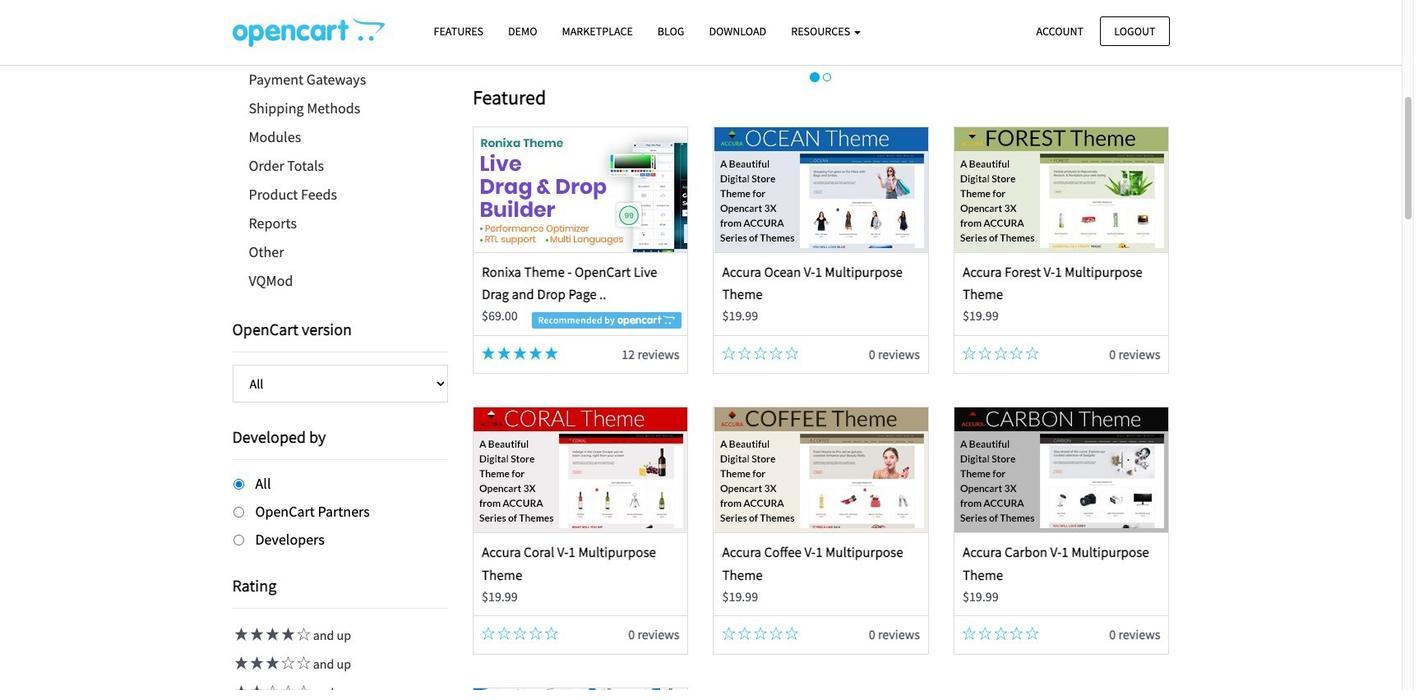 Task type: locate. For each thing, give the bounding box(es) containing it.
accura carbon v-1 multipurpose theme image
[[955, 408, 1169, 533]]

star light o image
[[722, 347, 736, 360], [738, 347, 751, 360], [770, 347, 783, 360], [1026, 347, 1039, 360], [482, 628, 495, 641], [545, 628, 558, 641], [722, 628, 736, 641], [754, 628, 767, 641], [770, 628, 783, 641], [786, 628, 799, 641], [963, 628, 976, 641], [979, 628, 992, 641], [1010, 628, 1023, 641], [1026, 628, 1039, 641], [295, 657, 310, 670], [264, 686, 279, 691], [279, 686, 295, 691]]

None radio
[[233, 479, 244, 490], [233, 535, 244, 546], [233, 479, 244, 490], [233, 535, 244, 546]]

accura coffee v-1 multipurpose theme image
[[714, 408, 928, 533]]

star light o image
[[754, 347, 767, 360], [786, 347, 799, 360], [963, 347, 976, 360], [979, 347, 992, 360], [994, 347, 1008, 360], [1010, 347, 1023, 360], [498, 628, 511, 641], [513, 628, 527, 641], [529, 628, 542, 641], [738, 628, 751, 641], [994, 628, 1008, 641], [295, 629, 310, 642], [279, 657, 295, 670], [295, 686, 310, 691]]

star light image
[[513, 347, 527, 360], [529, 347, 542, 360], [545, 347, 558, 360], [232, 629, 248, 642], [248, 629, 264, 642], [264, 629, 279, 642], [232, 657, 248, 670], [248, 657, 264, 670], [248, 686, 264, 691]]

None radio
[[233, 507, 244, 518]]

star light image
[[482, 347, 495, 360], [498, 347, 511, 360], [279, 629, 295, 642], [264, 657, 279, 670], [232, 686, 248, 691]]



Task type: vqa. For each thing, say whether or not it's contained in the screenshot.
option
yes



Task type: describe. For each thing, give the bounding box(es) containing it.
accura forest v-1 multipurpose theme image
[[955, 127, 1169, 252]]

accura coral v-1 multipurpose theme image
[[474, 408, 688, 533]]

accura ocean v-1 multipurpose theme image
[[714, 127, 928, 252]]

ronixa theme - opencart live drag and drop page .. image
[[474, 127, 688, 252]]

opencart themes image
[[232, 17, 384, 47]]

paypal payment gateway image
[[559, 0, 1083, 66]]

chameleon - responsive & multipurpose templa.. image
[[474, 689, 688, 691]]



